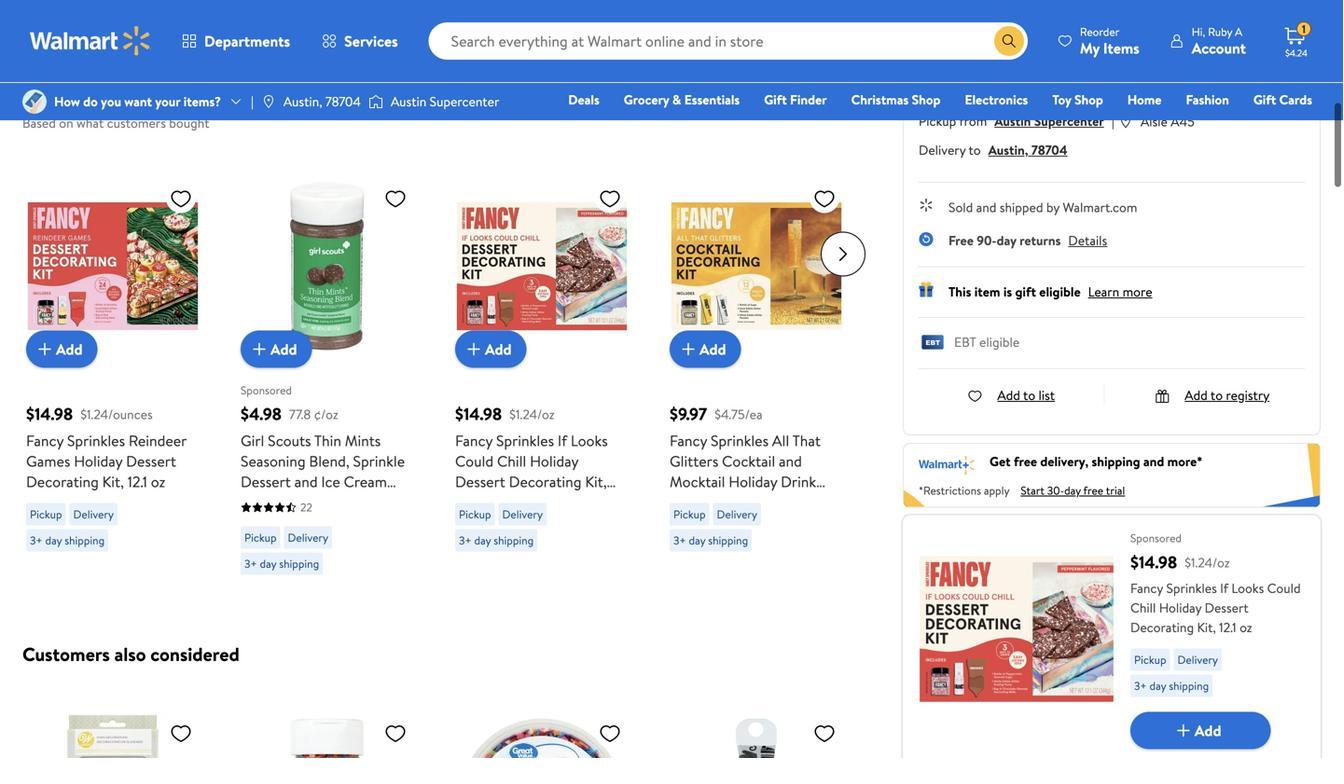 Task type: describe. For each thing, give the bounding box(es) containing it.
get free delivery, shipping and more*
[[990, 453, 1203, 471]]

intent image for shipping image
[[966, 9, 996, 39]]

$4.75/ea
[[715, 405, 763, 423]]

add to favorites list, wilton mini daisy royal icing decorations, rainbow, 0.33 oz, 32-pieces image
[[170, 722, 192, 745]]

might
[[165, 86, 213, 112]]

toy shop link
[[1044, 90, 1112, 110]]

walmart image
[[30, 26, 151, 56]]

0 horizontal spatial |
[[251, 92, 254, 111]]

intent image for pickup image
[[1097, 9, 1127, 39]]

today for delivery
[[1229, 57, 1257, 73]]

thin
[[314, 431, 341, 451]]

add button for fancy sprinkles all that glitters cocktail and mocktail holiday drink decorating kit, 2.1 oz
[[670, 331, 741, 368]]

girl
[[241, 431, 264, 451]]

3 product group from the left
[[455, 142, 629, 583]]

games
[[26, 451, 70, 472]]

what
[[77, 114, 104, 132]]

oz inside sponsored $14.98 $1.24/oz fancy sprinkles if looks could chill holiday dessert decorating kit, 12.1 oz
[[1240, 619, 1253, 637]]

1 vertical spatial austin,
[[989, 141, 1029, 159]]

bought
[[169, 114, 209, 132]]

toy shop
[[1053, 91, 1104, 109]]

holiday inside $9.97 $4.75/ea fancy sprinkles all that glitters cocktail and mocktail holiday drink decorating kit, 2.1 oz
[[729, 472, 777, 492]]

a
[[1235, 24, 1243, 40]]

item
[[975, 283, 1001, 301]]

departments
[[204, 31, 290, 51]]

12.1 inside sponsored $14.98 $1.24/oz fancy sprinkles if looks could chill holiday dessert decorating kit, 12.1 oz
[[1220, 619, 1237, 637]]

grocery & essentials
[[624, 91, 740, 109]]

and inside $9.97 $4.75/ea fancy sprinkles all that glitters cocktail and mocktail holiday drink decorating kit, 2.1 oz
[[779, 451, 802, 472]]

more
[[1123, 283, 1153, 301]]

more*
[[1168, 453, 1203, 471]]

0 horizontal spatial 78704
[[325, 92, 361, 111]]

supercenter inside pickup from austin supercenter |
[[1034, 112, 1104, 130]]

77.8
[[289, 405, 311, 423]]

 image for austin supercenter
[[369, 92, 383, 111]]

home link
[[1119, 90, 1170, 110]]

fancy for fancy sprinkles reindeer games holiday dessert decorating kit, 12.1 oz
[[26, 431, 64, 451]]

fancy sprinkles all that glitters cocktail and mocktail holiday drink decorating kit, 2.1 oz image
[[670, 180, 843, 353]]

product group containing $4.98
[[241, 142, 414, 583]]

services button
[[306, 19, 414, 63]]

sponsored $4.98 77.8 ¢/oz girl scouts thin mints seasoning blend, sprinkle dessert and ice cream topping, 6.2 oz
[[241, 383, 405, 513]]

one
[[1170, 117, 1198, 135]]

home
[[1128, 91, 1162, 109]]

hi,
[[1192, 24, 1206, 40]]

hi, ruby a account
[[1192, 24, 1246, 58]]

$14.98 for fancy sprinkles if looks could chill holiday dessert decorating kit, 12.1 oz
[[455, 403, 502, 426]]

gift
[[1016, 283, 1037, 301]]

$1.24/oz inside sponsored $14.98 $1.24/oz fancy sprinkles if looks could chill holiday dessert decorating kit, 12.1 oz
[[1185, 554, 1230, 572]]

mints
[[345, 431, 381, 451]]

start
[[1021, 483, 1045, 499]]

all
[[772, 431, 790, 451]]

fashion
[[1186, 91, 1230, 109]]

intent image for delivery image
[[1228, 9, 1258, 39]]

this
[[949, 283, 972, 301]]

reorder my items
[[1080, 24, 1140, 58]]

add to registry button
[[1155, 386, 1270, 404]]

pickup inside $14.98 group
[[1135, 652, 1167, 668]]

3+ day shipping for $4.75/ea
[[674, 533, 748, 549]]

aisle
[[1141, 112, 1168, 131]]

deals
[[568, 91, 600, 109]]

0 vertical spatial eligible
[[1040, 283, 1081, 301]]

product group containing $9.97
[[670, 142, 843, 583]]

add to favorites list, great value decorating rainbow sprinkles, 2.7 oz image
[[384, 722, 407, 745]]

also
[[114, 641, 146, 668]]

shipping for $1.24/oz
[[494, 533, 534, 549]]

returns
[[1020, 231, 1061, 250]]

girl scouts thin mints seasoning blend, sprinkle dessert and ice cream topping, 6.2 oz image
[[241, 180, 414, 353]]

22
[[300, 500, 312, 515]]

sponsored for $14.98
[[1131, 530, 1182, 546]]

search icon image
[[1002, 34, 1017, 49]]

ebt
[[954, 333, 977, 351]]

to for registry
[[1211, 386, 1223, 404]]

$14.98 inside sponsored $14.98 $1.24/oz fancy sprinkles if looks could chill holiday dessert decorating kit, 12.1 oz
[[1131, 551, 1178, 574]]

3+ for $4.75/ea
[[674, 533, 686, 549]]

you for want
[[101, 92, 121, 111]]

$14.98 $1.24/oz fancy sprinkles if looks could chill holiday dessert decorating kit, 12.1 oz
[[455, 403, 608, 513]]

learn
[[1088, 283, 1120, 301]]

dessert inside sponsored $4.98 77.8 ¢/oz girl scouts thin mints seasoning blend, sprinkle dessert and ice cream topping, 6.2 oz
[[241, 472, 291, 492]]

christmas
[[851, 91, 909, 109]]

list
[[1039, 386, 1055, 404]]

delivery inside $14.98 group
[[1178, 652, 1219, 668]]

cream
[[344, 472, 387, 492]]

*restrictions
[[919, 483, 981, 499]]

*restrictions apply
[[919, 483, 1010, 499]]

add to list button
[[968, 386, 1055, 404]]

add to registry
[[1185, 386, 1270, 404]]

decorating inside $9.97 $4.75/ea fancy sprinkles all that glitters cocktail and mocktail holiday drink decorating kit, 2.1 oz
[[670, 492, 743, 513]]

3+ for $1.24/oz
[[459, 533, 472, 549]]

shop for toy shop
[[1075, 91, 1104, 109]]

gift for cards
[[1254, 91, 1277, 109]]

add to list
[[998, 386, 1055, 404]]

add to favorites list, great value sprinkles mix tub for desserts, candies, jimmies and pearls, 10.48 oz., assorted colors image
[[599, 722, 621, 745]]

great value decorating rainbow sprinkles, 2.7 oz image
[[241, 715, 414, 759]]

decorating inside sponsored $14.98 $1.24/oz fancy sprinkles if looks could chill holiday dessert decorating kit, 12.1 oz
[[1131, 619, 1194, 637]]

gift for finder
[[764, 91, 787, 109]]

90-
[[977, 231, 997, 250]]

is
[[1004, 283, 1012, 301]]

holiday inside $14.98 $1.24/ounces fancy sprinkles reindeer games holiday dessert decorating kit, 12.1 oz
[[74, 451, 123, 472]]

cards
[[1280, 91, 1313, 109]]

fashion link
[[1178, 90, 1238, 110]]

this item is gift eligible learn more
[[949, 283, 1153, 301]]

next image image
[[77, 28, 92, 43]]

add for add to cart image related to add to favorites list, fancy sprinkles if looks could chill holiday dessert decorating kit, 12.1 oz image
[[485, 339, 512, 359]]

holiday inside sponsored $14.98 $1.24/oz fancy sprinkles if looks could chill holiday dessert decorating kit, 12.1 oz
[[1159, 599, 1202, 617]]

add to favorites list, girl scouts thin mints seasoning blend, sprinkle dessert and ice cream topping, 6.2 oz image
[[384, 187, 407, 210]]

get free delivery, shipping and more* banner
[[903, 443, 1321, 508]]

kit, inside $14.98 $1.24/oz fancy sprinkles if looks could chill holiday dessert decorating kit, 12.1 oz
[[585, 472, 607, 492]]

1 horizontal spatial |
[[1112, 110, 1115, 131]]

free
[[949, 231, 974, 250]]

gift cards registry
[[1098, 91, 1313, 135]]

3+ day shipping for $14.98
[[1135, 678, 1209, 694]]

essentials
[[685, 91, 740, 109]]

0 vertical spatial fancy sprinkles if looks could chill holiday dessert decorating kit, 12.1 oz image
[[455, 180, 629, 353]]

day inside $14.98 group
[[1150, 678, 1167, 694]]

$9.97
[[670, 403, 707, 426]]

shipping for $14.98
[[1169, 678, 1209, 694]]

today for pickup
[[1098, 57, 1126, 73]]

oz inside $14.98 $1.24/ounces fancy sprinkles reindeer games holiday dessert decorating kit, 12.1 oz
[[151, 472, 165, 492]]

departments button
[[166, 19, 306, 63]]

that
[[793, 431, 821, 451]]

on
[[59, 114, 73, 132]]

$14.98 group
[[903, 516, 1321, 759]]

0 vertical spatial free
[[1014, 453, 1038, 471]]

delivery to austin, 78704
[[919, 141, 1068, 159]]

ebt eligible
[[954, 333, 1020, 351]]

30-
[[1048, 483, 1065, 499]]

a45
[[1171, 112, 1195, 131]]

walmart.com
[[1063, 198, 1138, 216]]

delivery today
[[1220, 40, 1267, 73]]

pickup inside pickup from austin supercenter |
[[919, 112, 957, 130]]

3+ for $14.98
[[1135, 678, 1147, 694]]

great value decorating gel, black, 0.67 oz image
[[670, 715, 843, 759]]

add button for fancy sprinkles reindeer games holiday dessert decorating kit, 12.1 oz
[[26, 331, 98, 368]]

add to favorites list, great value decorating gel, black, 0.67 oz image
[[814, 722, 836, 745]]

if inside $14.98 $1.24/oz fancy sprinkles if looks could chill holiday dessert decorating kit, 12.1 oz
[[558, 431, 567, 451]]

dessert inside sponsored $14.98 $1.24/oz fancy sprinkles if looks could chill holiday dessert decorating kit, 12.1 oz
[[1205, 599, 1249, 617]]

add to favorites list, fancy sprinkles all that glitters cocktail and mocktail holiday drink decorating kit, 2.1 oz image
[[814, 187, 836, 210]]

 image for austin, 78704
[[261, 94, 276, 109]]

shop for christmas shop
[[912, 91, 941, 109]]

pickup from austin supercenter |
[[919, 110, 1115, 131]]

cocktail
[[722, 451, 776, 472]]

walmart+
[[1257, 117, 1313, 135]]

shipping inside banner
[[1092, 453, 1141, 471]]

scouts
[[268, 431, 311, 451]]

want
[[124, 92, 152, 111]]

could inside $14.98 $1.24/oz fancy sprinkles if looks could chill holiday dessert decorating kit, 12.1 oz
[[455, 451, 494, 472]]

your
[[155, 92, 180, 111]]

delivery,
[[1041, 453, 1089, 471]]

0 horizontal spatial eligible
[[980, 333, 1020, 351]]



Task type: locate. For each thing, give the bounding box(es) containing it.
you up customers
[[132, 86, 161, 112]]

ruby
[[1208, 24, 1233, 40]]

eligible right 'ebt' at the right
[[980, 333, 1020, 351]]

one debit link
[[1161, 116, 1241, 136]]

fancy for fancy sprinkles all that glitters cocktail and mocktail holiday drink decorating kit, 2.1 oz
[[670, 431, 707, 451]]

$14.98 for fancy sprinkles reindeer games holiday dessert decorating kit, 12.1 oz
[[26, 403, 73, 426]]

oz
[[151, 472, 165, 492], [322, 492, 336, 513], [479, 492, 493, 513], [790, 492, 804, 513], [1240, 619, 1253, 637]]

add for add to cart icon for $9.97
[[700, 339, 726, 359]]

today down the reorder at the right
[[1098, 57, 1126, 73]]

eligible right gift
[[1040, 283, 1081, 301]]

2 horizontal spatial 12.1
[[1220, 619, 1237, 637]]

0 horizontal spatial today
[[1098, 57, 1126, 73]]

0 horizontal spatial chill
[[497, 451, 526, 472]]

and right 'sold'
[[977, 198, 997, 216]]

great value sprinkles mix tub for desserts, candies, jimmies and pearls, 10.48 oz., assorted colors image
[[455, 715, 629, 759]]

mocktail
[[670, 472, 725, 492]]

0 horizontal spatial could
[[455, 451, 494, 472]]

0 horizontal spatial fancy sprinkles if looks could chill holiday dessert decorating kit, 12.1 oz image
[[455, 180, 629, 353]]

1 horizontal spatial add to cart image
[[463, 338, 485, 361]]

austin down services on the left
[[391, 92, 427, 111]]

add to cart image for $14.98
[[34, 338, 56, 361]]

add to favorites list, fancy sprinkles reindeer games holiday dessert decorating kit, 12.1 oz image
[[170, 187, 192, 210]]

day inside get free delivery, shipping and more* banner
[[1065, 483, 1081, 499]]

sprinkles
[[67, 431, 125, 451], [496, 431, 554, 451], [711, 431, 769, 451], [1167, 579, 1217, 598]]

gift inside gift cards registry
[[1254, 91, 1277, 109]]

1 gift from the left
[[764, 91, 787, 109]]

3+ day shipping
[[30, 533, 105, 549], [459, 533, 534, 549], [674, 533, 748, 549], [244, 556, 319, 572], [1135, 678, 1209, 694]]

aisle a45
[[1141, 112, 1195, 131]]

1 vertical spatial looks
[[1232, 579, 1264, 598]]

sprinkles inside $14.98 $1.24/ounces fancy sprinkles reindeer games holiday dessert decorating kit, 12.1 oz
[[67, 431, 125, 451]]

Walmart Site-Wide search field
[[429, 22, 1028, 60]]

sprinkles inside $14.98 $1.24/oz fancy sprinkles if looks could chill holiday dessert decorating kit, 12.1 oz
[[496, 431, 554, 451]]

add for add to cart image corresponding to add to favorites list, girl scouts thin mints seasoning blend, sprinkle dessert and ice cream topping, 6.2 oz image
[[271, 339, 297, 359]]

sprinkles for dessert
[[67, 431, 125, 451]]

add button inside $14.98 group
[[1131, 712, 1271, 750]]

add to cart image for $9.97
[[677, 338, 700, 361]]

2 horizontal spatial to
[[1211, 386, 1223, 404]]

and right cocktail
[[779, 451, 802, 472]]

1 vertical spatial chill
[[1131, 599, 1156, 617]]

add
[[56, 339, 83, 359], [271, 339, 297, 359], [485, 339, 512, 359], [700, 339, 726, 359], [998, 386, 1021, 404], [1185, 386, 1208, 404], [1195, 721, 1222, 741]]

2 today from the left
[[1229, 57, 1257, 73]]

 image
[[22, 90, 47, 114], [369, 92, 383, 111], [261, 94, 276, 109]]

kit, inside sponsored $14.98 $1.24/oz fancy sprinkles if looks could chill holiday dessert decorating kit, 12.1 oz
[[1197, 619, 1216, 637]]

start 30-day free trial
[[1021, 483, 1125, 499]]

fancy inside sponsored $14.98 $1.24/oz fancy sprinkles if looks could chill holiday dessert decorating kit, 12.1 oz
[[1131, 579, 1164, 598]]

christmas shop
[[851, 91, 941, 109]]

1 horizontal spatial you
[[132, 86, 161, 112]]

0 vertical spatial austin,
[[283, 92, 322, 111]]

get
[[990, 453, 1011, 471]]

add inside $14.98 group
[[1195, 721, 1222, 741]]

oz inside $9.97 $4.75/ea fancy sprinkles all that glitters cocktail and mocktail holiday drink decorating kit, 2.1 oz
[[790, 492, 804, 513]]

3+ for $1.24/ounces
[[30, 533, 43, 549]]

78704 down services dropdown button
[[325, 92, 361, 111]]

1 vertical spatial could
[[1268, 579, 1301, 598]]

to left list
[[1024, 386, 1036, 404]]

$4.24
[[1286, 47, 1308, 59]]

you inside similar items you might like based on what customers bought
[[132, 86, 161, 112]]

1 horizontal spatial today
[[1229, 57, 1257, 73]]

free right get
[[1014, 453, 1038, 471]]

gifting made easy image
[[919, 282, 934, 297]]

2 gift from the left
[[1254, 91, 1277, 109]]

austin down electronics on the top right of the page
[[995, 112, 1031, 130]]

items
[[82, 86, 127, 112]]

1 horizontal spatial $14.98
[[455, 403, 502, 426]]

sponsored $14.98 $1.24/oz fancy sprinkles if looks could chill holiday dessert decorating kit, 12.1 oz
[[1131, 530, 1301, 637]]

2 horizontal spatial $14.98
[[1131, 551, 1178, 574]]

add button
[[26, 331, 98, 368], [241, 331, 312, 368], [455, 331, 527, 368], [670, 331, 741, 368], [1131, 712, 1271, 750]]

1 horizontal spatial looks
[[1232, 579, 1264, 598]]

2 product group from the left
[[241, 142, 414, 583]]

2 add to cart image from the left
[[677, 338, 700, 361]]

1 vertical spatial fancy sprinkles if looks could chill holiday dessert decorating kit, 12.1 oz image
[[918, 530, 1116, 728]]

holiday inside $14.98 $1.24/oz fancy sprinkles if looks could chill holiday dessert decorating kit, 12.1 oz
[[530, 451, 579, 472]]

kit, inside $14.98 $1.24/ounces fancy sprinkles reindeer games holiday dessert decorating kit, 12.1 oz
[[102, 472, 124, 492]]

walmart+ link
[[1249, 116, 1321, 136]]

services
[[344, 31, 398, 51]]

$14.98 inside $14.98 $1.24/ounces fancy sprinkles reindeer games holiday dessert decorating kit, 12.1 oz
[[26, 403, 73, 426]]

chill inside $14.98 $1.24/oz fancy sprinkles if looks could chill holiday dessert decorating kit, 12.1 oz
[[497, 451, 526, 472]]

1 horizontal spatial 12.1
[[455, 492, 475, 513]]

&
[[673, 91, 681, 109]]

christmas shop link
[[843, 90, 949, 110]]

sprinkles for cocktail
[[711, 431, 769, 451]]

2 horizontal spatial  image
[[369, 92, 383, 111]]

customers also considered
[[22, 641, 240, 668]]

1 horizontal spatial eligible
[[1040, 283, 1081, 301]]

1 horizontal spatial add to cart image
[[677, 338, 700, 361]]

1 product group from the left
[[26, 142, 200, 583]]

 image left "how"
[[22, 90, 47, 114]]

2.1
[[771, 492, 786, 513]]

add to favorites list, fancy sprinkles if looks could chill holiday dessert decorating kit, 12.1 oz image
[[599, 187, 621, 210]]

0 horizontal spatial add to cart image
[[34, 338, 56, 361]]

wilton mini daisy royal icing decorations, rainbow, 0.33 oz, 32-pieces image
[[26, 715, 200, 759]]

decorating inside $14.98 $1.24/oz fancy sprinkles if looks could chill holiday dessert decorating kit, 12.1 oz
[[509, 472, 582, 492]]

$1.24/oz inside $14.98 $1.24/oz fancy sprinkles if looks could chill holiday dessert decorating kit, 12.1 oz
[[510, 405, 555, 423]]

ice
[[321, 472, 340, 492]]

1 horizontal spatial austin
[[995, 112, 1031, 130]]

 image right like
[[261, 94, 276, 109]]

sponsored up $4.98
[[241, 383, 292, 398]]

free 90-day returns details
[[949, 231, 1108, 250]]

trial
[[1106, 483, 1125, 499]]

fancy sprinkles reindeer games holiday dessert decorating kit, 12.1 oz image
[[26, 180, 200, 353]]

0 horizontal spatial looks
[[571, 431, 608, 451]]

sponsored inside sponsored $14.98 $1.24/oz fancy sprinkles if looks could chill holiday dessert decorating kit, 12.1 oz
[[1131, 530, 1182, 546]]

details
[[1069, 231, 1108, 250]]

3+ day shipping inside $14.98 group
[[1135, 678, 1209, 694]]

shipping inside $14.98 group
[[1169, 678, 1209, 694]]

0 horizontal spatial to
[[969, 141, 981, 159]]

blend,
[[309, 451, 350, 472]]

glitters
[[670, 451, 719, 472]]

1 vertical spatial $1.24/oz
[[1185, 554, 1230, 572]]

fancy inside $9.97 $4.75/ea fancy sprinkles all that glitters cocktail and mocktail holiday drink decorating kit, 2.1 oz
[[670, 431, 707, 451]]

1 vertical spatial 78704
[[1032, 141, 1068, 159]]

0 horizontal spatial add to cart image
[[248, 338, 271, 361]]

items?
[[184, 92, 221, 111]]

fancy sprinkles if looks could chill holiday dessert decorating kit, 12.1 oz image
[[455, 180, 629, 353], [918, 530, 1116, 728]]

sprinkles inside sponsored $14.98 $1.24/oz fancy sprinkles if looks could chill holiday dessert decorating kit, 12.1 oz
[[1167, 579, 1217, 598]]

to
[[969, 141, 981, 159], [1024, 386, 1036, 404], [1211, 386, 1223, 404]]

0 horizontal spatial 12.1
[[128, 472, 147, 492]]

1 vertical spatial free
[[1084, 483, 1104, 499]]

fancy inside $14.98 $1.24/oz fancy sprinkles if looks could chill holiday dessert decorating kit, 12.1 oz
[[455, 431, 493, 451]]

product group
[[26, 142, 200, 583], [241, 142, 414, 583], [455, 142, 629, 583], [670, 142, 843, 583]]

1 horizontal spatial fancy sprinkles if looks could chill holiday dessert decorating kit, 12.1 oz image
[[918, 530, 1116, 728]]

sprinkles for chill
[[496, 431, 554, 451]]

0 horizontal spatial austin
[[391, 92, 427, 111]]

next slide for similar items you might like list image
[[821, 232, 866, 277]]

pickup today
[[1093, 40, 1131, 73]]

1 horizontal spatial shop
[[1075, 91, 1104, 109]]

to for list
[[1024, 386, 1036, 404]]

dessert
[[126, 451, 176, 472], [241, 472, 291, 492], [455, 472, 506, 492], [1205, 599, 1249, 617]]

12.1 inside $14.98 $1.24/oz fancy sprinkles if looks could chill holiday dessert decorating kit, 12.1 oz
[[455, 492, 475, 513]]

0 vertical spatial chill
[[497, 451, 526, 472]]

0 horizontal spatial free
[[1014, 453, 1038, 471]]

0 vertical spatial 78704
[[325, 92, 361, 111]]

gift cards link
[[1245, 90, 1321, 110]]

0 horizontal spatial gift
[[764, 91, 787, 109]]

could inside sponsored $14.98 $1.24/oz fancy sprinkles if looks could chill holiday dessert decorating kit, 12.1 oz
[[1268, 579, 1301, 598]]

austin
[[391, 92, 427, 111], [995, 112, 1031, 130]]

3+ inside $14.98 group
[[1135, 678, 1147, 694]]

sponsored inside sponsored $4.98 77.8 ¢/oz girl scouts thin mints seasoning blend, sprinkle dessert and ice cream topping, 6.2 oz
[[241, 383, 292, 398]]

0 horizontal spatial austin,
[[283, 92, 322, 111]]

1 today from the left
[[1098, 57, 1126, 73]]

$14.98 inside $14.98 $1.24/oz fancy sprinkles if looks could chill holiday dessert decorating kit, 12.1 oz
[[455, 403, 502, 426]]

4 product group from the left
[[670, 142, 843, 583]]

 image for how do you want your items?
[[22, 90, 47, 114]]

looks inside sponsored $14.98 $1.24/oz fancy sprinkles if looks could chill holiday dessert decorating kit, 12.1 oz
[[1232, 579, 1264, 598]]

shipped
[[1000, 198, 1044, 216]]

 image right the "austin, 78704"
[[369, 92, 383, 111]]

today
[[1098, 57, 1126, 73], [1229, 57, 1257, 73]]

0 vertical spatial $1.24/oz
[[510, 405, 555, 423]]

1 vertical spatial supercenter
[[1034, 112, 1104, 130]]

1 horizontal spatial austin,
[[989, 141, 1029, 159]]

reorder
[[1080, 24, 1120, 40]]

debit
[[1201, 117, 1233, 135]]

oz inside sponsored $4.98 77.8 ¢/oz girl scouts thin mints seasoning blend, sprinkle dessert and ice cream topping, 6.2 oz
[[322, 492, 336, 513]]

fancy inside $14.98 $1.24/ounces fancy sprinkles reindeer games holiday dessert decorating kit, 12.1 oz
[[26, 431, 64, 451]]

walmart plus image
[[919, 453, 975, 475]]

pickup
[[1093, 40, 1131, 58], [919, 112, 957, 130], [30, 507, 62, 522], [459, 507, 491, 522], [674, 507, 706, 522], [244, 530, 277, 546], [1135, 652, 1167, 668]]

1 horizontal spatial free
[[1084, 483, 1104, 499]]

add for add to cart icon for $14.98
[[56, 339, 83, 359]]

add to cart image
[[248, 338, 271, 361], [463, 338, 485, 361], [1173, 720, 1195, 742]]

1 horizontal spatial could
[[1268, 579, 1301, 598]]

add button for fancy sprinkles if looks could chill holiday dessert decorating kit, 12.1 oz
[[455, 331, 527, 368]]

3+ day shipping for $1.24/oz
[[459, 533, 534, 549]]

12.1 inside $14.98 $1.24/ounces fancy sprinkles reindeer games holiday dessert decorating kit, 12.1 oz
[[128, 472, 147, 492]]

shipping arrives tomorrow
[[938, 40, 1024, 73]]

$1.24/ounces
[[80, 405, 153, 423]]

2 horizontal spatial add to cart image
[[1173, 720, 1195, 742]]

austin, 78704
[[283, 92, 361, 111]]

0 horizontal spatial supercenter
[[430, 92, 499, 111]]

how
[[54, 92, 80, 111]]

1 horizontal spatial $1.24/oz
[[1185, 554, 1230, 572]]

today inside the pickup today
[[1098, 57, 1126, 73]]

arrives
[[938, 57, 973, 73]]

grocery
[[624, 91, 669, 109]]

0 horizontal spatial you
[[101, 92, 121, 111]]

looks inside $14.98 $1.24/oz fancy sprinkles if looks could chill holiday dessert decorating kit, 12.1 oz
[[571, 431, 608, 451]]

shipping
[[957, 40, 1005, 58]]

sponsored down get free delivery, shipping and more* banner
[[1131, 530, 1182, 546]]

details button
[[1069, 231, 1108, 250]]

electronics
[[965, 91, 1028, 109]]

fancy for fancy sprinkles if looks could chill holiday dessert decorating kit, 12.1 oz
[[455, 431, 493, 451]]

2 shop from the left
[[1075, 91, 1104, 109]]

today inside the delivery today
[[1229, 57, 1257, 73]]

deals link
[[560, 90, 608, 110]]

1 vertical spatial sponsored
[[1131, 530, 1182, 546]]

78704 down austin supercenter 'button'
[[1032, 141, 1068, 159]]

1 horizontal spatial gift
[[1254, 91, 1277, 109]]

shipping for $1.24/ounces
[[65, 533, 105, 549]]

gift finder
[[764, 91, 827, 109]]

add to cart image
[[34, 338, 56, 361], [677, 338, 700, 361]]

1 horizontal spatial sponsored
[[1131, 530, 1182, 546]]

0 horizontal spatial shop
[[912, 91, 941, 109]]

sprinkles inside $9.97 $4.75/ea fancy sprinkles all that glitters cocktail and mocktail holiday drink decorating kit, 2.1 oz
[[711, 431, 769, 451]]

account
[[1192, 38, 1246, 58]]

sold and shipped by walmart.com
[[949, 198, 1138, 216]]

add to cart image for add to favorites list, fancy sprinkles if looks could chill holiday dessert decorating kit, 12.1 oz image
[[463, 338, 485, 361]]

to down from
[[969, 141, 981, 159]]

Search search field
[[429, 22, 1028, 60]]

and left ice
[[295, 472, 318, 492]]

0 horizontal spatial sponsored
[[241, 383, 292, 398]]

1 shop from the left
[[912, 91, 941, 109]]

free left the 'trial'
[[1084, 483, 1104, 499]]

and left more*
[[1144, 453, 1165, 471]]

add to cart image for add to favorites list, girl scouts thin mints seasoning blend, sprinkle dessert and ice cream topping, 6.2 oz image
[[248, 338, 271, 361]]

austin supercenter button
[[995, 112, 1104, 130]]

|
[[251, 92, 254, 111], [1112, 110, 1115, 131]]

shipping for $4.75/ea
[[708, 533, 748, 549]]

shop right toy
[[1075, 91, 1104, 109]]

chill
[[497, 451, 526, 472], [1131, 599, 1156, 617]]

learn more button
[[1088, 283, 1153, 301]]

holiday
[[74, 451, 123, 472], [530, 451, 579, 472], [729, 472, 777, 492], [1159, 599, 1202, 617]]

1 vertical spatial austin
[[995, 112, 1031, 130]]

and inside sponsored $4.98 77.8 ¢/oz girl scouts thin mints seasoning blend, sprinkle dessert and ice cream topping, 6.2 oz
[[295, 472, 318, 492]]

1 add to cart image from the left
[[34, 338, 56, 361]]

seasoning
[[241, 451, 306, 472]]

to left 'registry'
[[1211, 386, 1223, 404]]

1 horizontal spatial if
[[1221, 579, 1229, 598]]

austin, down pickup from austin supercenter |
[[989, 141, 1029, 159]]

dessert inside $14.98 $1.24/ounces fancy sprinkles reindeer games holiday dessert decorating kit, 12.1 oz
[[126, 451, 176, 472]]

fancy sprinkles if looks could chill holiday dessert decorating kit, 12.1 oz image inside $14.98 group
[[918, 530, 1116, 728]]

1 horizontal spatial  image
[[261, 94, 276, 109]]

oz inside $14.98 $1.24/oz fancy sprinkles if looks could chill holiday dessert decorating kit, 12.1 oz
[[479, 492, 493, 513]]

by
[[1047, 198, 1060, 216]]

0 vertical spatial sponsored
[[241, 383, 292, 398]]

and inside banner
[[1144, 453, 1165, 471]]

decorating
[[26, 472, 99, 492], [509, 472, 582, 492], [670, 492, 743, 513], [1131, 619, 1194, 637]]

sponsored for $4.98
[[241, 383, 292, 398]]

1 vertical spatial if
[[1221, 579, 1229, 598]]

austin inside pickup from austin supercenter |
[[995, 112, 1031, 130]]

$4.98
[[241, 403, 282, 426]]

kit,
[[102, 472, 124, 492], [585, 472, 607, 492], [746, 492, 768, 513], [1197, 619, 1216, 637]]

kit, inside $9.97 $4.75/ea fancy sprinkles all that glitters cocktail and mocktail holiday drink decorating kit, 2.1 oz
[[746, 492, 768, 513]]

1 horizontal spatial supercenter
[[1034, 112, 1104, 130]]

dessert inside $14.98 $1.24/oz fancy sprinkles if looks could chill holiday dessert decorating kit, 12.1 oz
[[455, 472, 506, 492]]

1 vertical spatial eligible
[[980, 333, 1020, 351]]

0 vertical spatial austin
[[391, 92, 427, 111]]

0 horizontal spatial if
[[558, 431, 567, 451]]

sprinkle
[[353, 451, 405, 472]]

add for the rightmost add to cart image
[[1195, 721, 1222, 741]]

1 horizontal spatial 78704
[[1032, 141, 1068, 159]]

ebt image
[[919, 335, 947, 353]]

78704
[[325, 92, 361, 111], [1032, 141, 1068, 159]]

decorating inside $14.98 $1.24/ounces fancy sprinkles reindeer games holiday dessert decorating kit, 12.1 oz
[[26, 472, 99, 492]]

0 vertical spatial supercenter
[[430, 92, 499, 111]]

today down a
[[1229, 57, 1257, 73]]

registry link
[[1089, 116, 1154, 136]]

tomorrow
[[975, 57, 1024, 73]]

gift left finder
[[764, 91, 787, 109]]

to for austin,
[[969, 141, 981, 159]]

gift finder link
[[756, 90, 836, 110]]

0 vertical spatial if
[[558, 431, 567, 451]]

fancy
[[26, 431, 64, 451], [455, 431, 493, 451], [670, 431, 707, 451], [1131, 579, 1164, 598]]

austin, right like
[[283, 92, 322, 111]]

gift left the cards at the top right
[[1254, 91, 1277, 109]]

shop down arrives in the top right of the page
[[912, 91, 941, 109]]

0 horizontal spatial $1.24/oz
[[510, 405, 555, 423]]

registry
[[1226, 386, 1270, 404]]

you for might
[[132, 86, 161, 112]]

if inside sponsored $14.98 $1.24/oz fancy sprinkles if looks could chill holiday dessert decorating kit, 12.1 oz
[[1221, 579, 1229, 598]]

reindeer
[[129, 431, 187, 451]]

chill inside sponsored $14.98 $1.24/oz fancy sprinkles if looks could chill holiday dessert decorating kit, 12.1 oz
[[1131, 599, 1156, 617]]

0 vertical spatial looks
[[571, 431, 608, 451]]

drink
[[781, 472, 816, 492]]

0 horizontal spatial  image
[[22, 90, 47, 114]]

you right do
[[101, 92, 121, 111]]

0 vertical spatial could
[[455, 451, 494, 472]]

customers
[[22, 641, 110, 668]]

toy
[[1053, 91, 1072, 109]]

0 horizontal spatial $14.98
[[26, 403, 73, 426]]

3+ day shipping for $1.24/ounces
[[30, 533, 105, 549]]

topping,
[[241, 492, 295, 513]]

1 horizontal spatial chill
[[1131, 599, 1156, 617]]

apply
[[984, 483, 1010, 499]]

1 horizontal spatial to
[[1024, 386, 1036, 404]]

austin, 78704 button
[[989, 141, 1068, 159]]



Task type: vqa. For each thing, say whether or not it's contained in the screenshot.
the got
no



